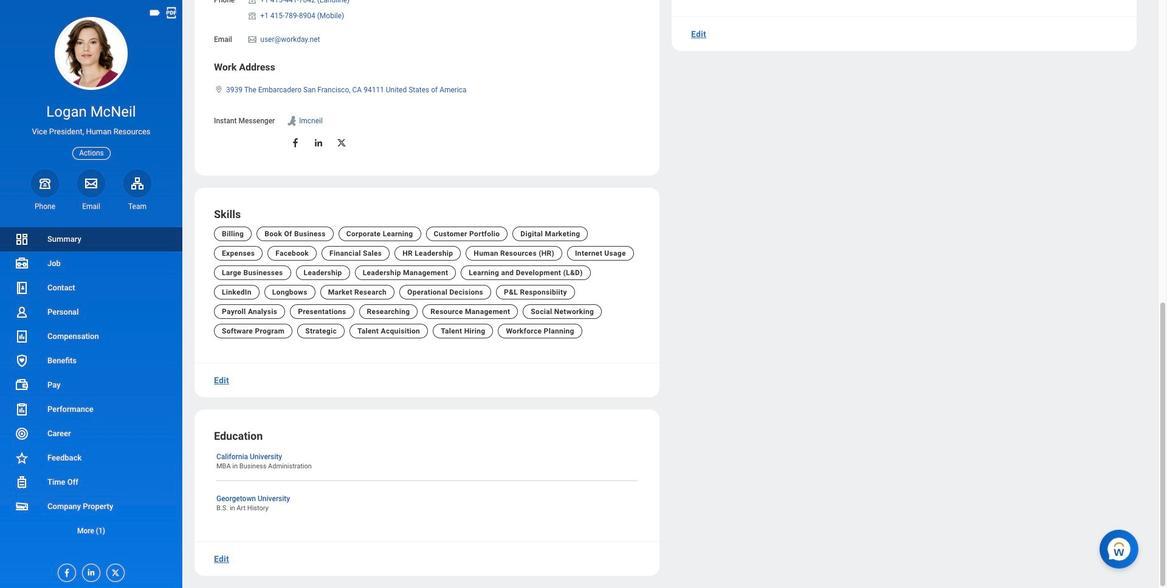 Task type: vqa. For each thing, say whether or not it's contained in the screenshot.
"ITEMS SELECTED" list
yes



Task type: locate. For each thing, give the bounding box(es) containing it.
navigation pane region
[[0, 0, 182, 589]]

facebook image down aim image
[[290, 138, 301, 149]]

view team image
[[130, 176, 145, 191]]

0 horizontal spatial facebook image
[[58, 565, 72, 578]]

team logan mcneil element
[[123, 202, 151, 212]]

linkedin image
[[83, 565, 96, 578]]

facebook image left linkedin icon
[[58, 565, 72, 578]]

compensation image
[[15, 330, 29, 344]]

view printable version (pdf) image
[[165, 6, 178, 19]]

pay image
[[15, 378, 29, 393]]

1 horizontal spatial facebook image
[[290, 138, 301, 149]]

1 vertical spatial facebook image
[[58, 565, 72, 578]]

tag image
[[148, 6, 162, 19]]

career image
[[15, 427, 29, 442]]

1 vertical spatial phone image
[[247, 11, 258, 21]]

2 vertical spatial phone image
[[36, 176, 54, 191]]

mail image
[[247, 35, 258, 44]]

contact image
[[15, 281, 29, 296]]

performance image
[[15, 403, 29, 417]]

list
[[0, 227, 182, 544]]

x image
[[107, 565, 120, 578]]

feedback image
[[15, 451, 29, 466]]

facebook image
[[290, 138, 301, 149], [58, 565, 72, 578]]

location image
[[214, 85, 224, 94]]

phone image
[[247, 0, 258, 5], [247, 11, 258, 21], [36, 176, 54, 191]]

summary image
[[15, 232, 29, 247]]



Task type: describe. For each thing, give the bounding box(es) containing it.
benefits image
[[15, 354, 29, 369]]

email logan mcneil element
[[77, 202, 105, 212]]

company property image
[[15, 500, 29, 515]]

mail image
[[84, 176, 99, 191]]

job image
[[15, 257, 29, 271]]

items selected list
[[247, 0, 369, 23]]

time off image
[[15, 476, 29, 490]]

social media x image
[[337, 138, 347, 149]]

linkedin image
[[313, 138, 324, 149]]

0 vertical spatial phone image
[[247, 0, 258, 5]]

phone logan mcneil element
[[31, 202, 59, 212]]

0 vertical spatial facebook image
[[290, 138, 301, 149]]

personal image
[[15, 305, 29, 320]]

aim image
[[286, 115, 298, 127]]



